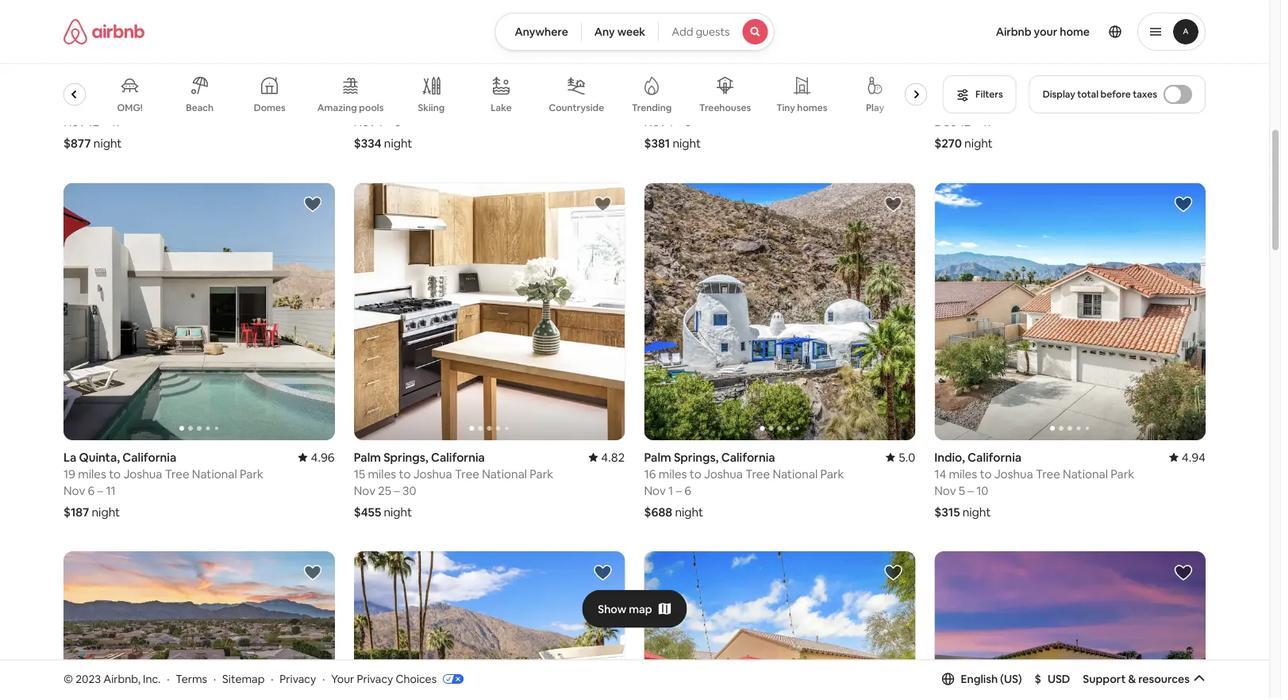 Task type: locate. For each thing, give the bounding box(es) containing it.
park inside indio, california 15 miles to joshua tree national park dec 12 – 17 $270 night
[[1111, 98, 1134, 113]]

amazing
[[317, 102, 357, 114]]

group
[[38, 64, 934, 125], [64, 183, 335, 441], [354, 183, 625, 441], [644, 183, 916, 441], [935, 183, 1206, 441], [64, 552, 335, 699], [354, 552, 625, 699], [644, 552, 916, 699], [935, 552, 1206, 699]]

6
[[394, 114, 401, 130], [685, 114, 692, 130], [88, 483, 95, 499], [685, 483, 692, 499]]

tree inside indio, california 14 miles to joshua tree national park nov 12 – 17 $877 night
[[165, 98, 189, 113]]

pools
[[359, 102, 384, 114]]

palm up 25 on the bottom
[[354, 450, 381, 465]]

homes
[[797, 102, 828, 114]]

indio, up the trending
[[644, 81, 675, 96]]

5.0 out of 5 average rating image
[[886, 450, 916, 465]]

14 for nov 1 – 6
[[354, 98, 366, 113]]

joshua inside indio, california 15 miles to joshua tree national park dec 12 – 17 $270 night
[[994, 98, 1033, 113]]

4.99
[[892, 81, 916, 96]]

display total before taxes
[[1043, 88, 1158, 100]]

anywhere button
[[495, 13, 582, 51]]

night inside indio, california 15 miles to joshua tree national park dec 12 – 17 $270 night
[[965, 136, 993, 151]]

nov down 19
[[64, 483, 85, 499]]

any week
[[595, 25, 646, 39]]

terms · sitemap · privacy
[[176, 672, 316, 686]]

filters
[[976, 88, 1003, 100]]

17 inside indio, california 15 miles to joshua tree national park dec 12 – 17 $270 night
[[982, 114, 994, 130]]

2 privacy from the left
[[357, 672, 393, 686]]

2 · from the left
[[214, 672, 216, 686]]

1 horizontal spatial 14
[[354, 98, 366, 113]]

add to wishlist: palm springs, california image for 5.0
[[884, 195, 903, 214]]

amazing pools
[[317, 102, 384, 114]]

nov left 25 on the bottom
[[354, 483, 376, 499]]

indio, california 15 miles to joshua tree national park dec 12 – 17 $270 night
[[935, 81, 1134, 151]]

filters button
[[943, 75, 1017, 114]]

· right terms link
[[214, 672, 216, 686]]

night inside la quinta, california 19 miles to joshua tree national park nov 6 – 11 $187 night
[[92, 505, 120, 520]]

to inside la quinta, california 19 miles to joshua tree national park nov 6 – 11 $187 night
[[109, 466, 121, 482]]

1 horizontal spatial add to wishlist: indio, california image
[[1174, 195, 1193, 214]]

2 12 from the left
[[959, 114, 971, 130]]

trending
[[632, 102, 672, 114]]

springs, inside palm springs, california 15 miles to joshua tree national park nov 25 – 30 $455 night
[[384, 450, 428, 465]]

0 horizontal spatial palm
[[354, 450, 381, 465]]

tree inside palm springs, california 15 miles to joshua tree national park nov 25 – 30 $455 night
[[455, 466, 479, 482]]

12 inside indio, california 14 miles to joshua tree national park nov 12 – 17 $877 night
[[88, 114, 99, 130]]

30
[[403, 483, 416, 499]]

12 for nov
[[88, 114, 99, 130]]

palm for 16
[[644, 450, 671, 465]]

– inside indio, california 14 miles to joshua tree national park nov 1 – 6 $334 night
[[386, 114, 392, 130]]

terms link
[[176, 672, 207, 686]]

17
[[111, 114, 122, 130], [982, 114, 994, 130]]

14 inside indio, california 14 miles to joshua tree national park nov 1 – 6 $334 night
[[354, 98, 366, 113]]

indio, inside the indio, california 15 miles to joshua tree national park nov 1 – 6 $381 night
[[644, 81, 675, 96]]

0 horizontal spatial springs,
[[384, 450, 428, 465]]

15
[[644, 98, 656, 113], [935, 98, 946, 113], [354, 466, 365, 482]]

1 down "pools"
[[378, 114, 383, 130]]

miles right 16
[[659, 466, 687, 482]]

1 vertical spatial add to wishlist: indio, california image
[[884, 564, 903, 583]]

nov inside palm springs, california 16 miles to joshua tree national park nov 1 – 6 $688 night
[[644, 483, 666, 499]]

miles left omg!
[[78, 98, 106, 113]]

miles
[[78, 98, 106, 113], [368, 98, 397, 113], [658, 98, 687, 113], [949, 98, 977, 113], [78, 466, 106, 482], [368, 466, 396, 482], [659, 466, 687, 482], [949, 466, 977, 482]]

1 horizontal spatial springs,
[[674, 450, 719, 465]]

3 · from the left
[[271, 672, 274, 686]]

6 inside palm springs, california 16 miles to joshua tree national park nov 1 – 6 $688 night
[[685, 483, 692, 499]]

english (us)
[[961, 672, 1022, 687]]

dec
[[935, 114, 957, 130]]

6 inside the indio, california 15 miles to joshua tree national park nov 1 – 6 $381 night
[[685, 114, 692, 130]]

indio, inside indio, california 15 miles to joshua tree national park dec 12 – 17 $270 night
[[935, 81, 965, 96]]

1 17 from the left
[[111, 114, 122, 130]]

springs,
[[384, 450, 428, 465], [674, 450, 719, 465]]

1 for $334
[[378, 114, 383, 130]]

17 for $270
[[982, 114, 994, 130]]

park inside palm springs, california 16 miles to joshua tree national park nov 1 – 6 $688 night
[[821, 466, 844, 482]]

indio, california 15 miles to joshua tree national park nov 1 – 6 $381 night
[[644, 81, 844, 151]]

1 privacy from the left
[[280, 672, 316, 686]]

14 up the "$334"
[[354, 98, 366, 113]]

miles up "5"
[[949, 466, 977, 482]]

· right inc.
[[167, 672, 169, 686]]

6 inside indio, california 14 miles to joshua tree national park nov 1 – 6 $334 night
[[394, 114, 401, 130]]

2 palm from the left
[[644, 450, 671, 465]]

15 up the $455
[[354, 466, 365, 482]]

add to wishlist: indio, california image
[[1174, 195, 1193, 214], [884, 564, 903, 583]]

$877
[[64, 136, 91, 151]]

your
[[1034, 25, 1058, 39]]

indio, california 14 miles to joshua tree national park nov 12 – 17 $877 night
[[64, 81, 264, 151]]

1 horizontal spatial palm
[[644, 450, 671, 465]]

$270
[[935, 136, 962, 151]]

night
[[94, 136, 122, 151], [384, 136, 412, 151], [673, 136, 701, 151], [965, 136, 993, 151], [92, 505, 120, 520], [384, 505, 412, 520], [675, 505, 703, 520], [963, 505, 991, 520]]

resources
[[1139, 672, 1190, 687]]

palm
[[354, 450, 381, 465], [644, 450, 671, 465]]

1 horizontal spatial 17
[[982, 114, 994, 130]]

1 12 from the left
[[88, 114, 99, 130]]

15 inside the indio, california 15 miles to joshua tree national park nov 1 – 6 $381 night
[[644, 98, 656, 113]]

skiing
[[418, 102, 445, 114]]

0 horizontal spatial 14
[[64, 98, 75, 113]]

– inside palm springs, california 16 miles to joshua tree national park nov 1 – 6 $688 night
[[676, 483, 682, 499]]

1 springs, from the left
[[384, 450, 428, 465]]

terms
[[176, 672, 207, 686]]

17 inside indio, california 14 miles to joshua tree national park nov 12 – 17 $877 night
[[111, 114, 122, 130]]

miles up 25 on the bottom
[[368, 466, 396, 482]]

1 down the trending
[[669, 114, 674, 130]]

night right $381
[[673, 136, 701, 151]]

©
[[64, 672, 73, 686]]

tree inside indio, california 14 miles to joshua tree national park nov 5 – 10 $315 night
[[1036, 466, 1061, 482]]

0 horizontal spatial add to wishlist: palm springs, california image
[[593, 195, 613, 214]]

15 up dec
[[935, 98, 946, 113]]

nov down 16
[[644, 483, 666, 499]]

indio, up "pools"
[[354, 81, 385, 96]]

indio, inside indio, california 14 miles to joshua tree national park nov 12 – 17 $877 night
[[64, 81, 94, 96]]

0 horizontal spatial 17
[[111, 114, 122, 130]]

4.94
[[1182, 450, 1206, 465]]

17 down omg!
[[111, 114, 122, 130]]

1 inside indio, california 14 miles to joshua tree national park nov 1 – 6 $334 night
[[378, 114, 383, 130]]

nov left "5"
[[935, 483, 956, 499]]

– inside la quinta, california 19 miles to joshua tree national park nov 6 – 11 $187 night
[[97, 483, 103, 499]]

english (us) button
[[942, 672, 1022, 687]]

1 inside the indio, california 15 miles to joshua tree national park nov 1 – 6 $381 night
[[669, 114, 674, 130]]

night inside the indio, california 15 miles to joshua tree national park nov 1 – 6 $381 night
[[673, 136, 701, 151]]

night right the "$334"
[[384, 136, 412, 151]]

12 right dec
[[959, 114, 971, 130]]

indio, california 14 miles to joshua tree national park nov 1 – 6 $334 night
[[354, 81, 554, 151]]

0 horizontal spatial privacy
[[280, 672, 316, 686]]

miles up $381
[[658, 98, 687, 113]]

anywhere
[[515, 25, 568, 39]]

nov down mansions
[[64, 114, 85, 130]]

to inside indio, california 14 miles to joshua tree national park nov 5 – 10 $315 night
[[980, 466, 992, 482]]

15 up $381
[[644, 98, 656, 113]]

privacy right your
[[357, 672, 393, 686]]

night right $270
[[965, 136, 993, 151]]

14 up '$877'
[[64, 98, 75, 113]]

17 down filters
[[982, 114, 994, 130]]

profile element
[[794, 0, 1206, 64]]

· left your
[[322, 672, 325, 686]]

to inside indio, california 14 miles to joshua tree national park nov 1 – 6 $334 night
[[399, 98, 411, 113]]

1 horizontal spatial 12
[[959, 114, 971, 130]]

privacy left your
[[280, 672, 316, 686]]

· left the privacy link
[[271, 672, 274, 686]]

add to wishlist: indio, california image
[[303, 564, 322, 583], [1174, 564, 1193, 583]]

None search field
[[495, 13, 775, 51]]

0 horizontal spatial 15
[[354, 466, 365, 482]]

1 horizontal spatial privacy
[[357, 672, 393, 686]]

guests
[[696, 25, 730, 39]]

omg!
[[117, 102, 143, 114]]

before
[[1101, 88, 1131, 100]]

joshua inside indio, california 14 miles to joshua tree national park nov 12 – 17 $877 night
[[123, 98, 162, 113]]

usd
[[1048, 672, 1071, 687]]

night right $688
[[675, 505, 703, 520]]

0 horizontal spatial 12
[[88, 114, 99, 130]]

show map
[[598, 602, 652, 617]]

4.94 out of 5 average rating image
[[1169, 450, 1206, 465]]

indio, for indio, california 15 miles to joshua tree national park nov 1 – 6 $381 night
[[644, 81, 675, 96]]

–
[[102, 114, 108, 130], [386, 114, 392, 130], [676, 114, 682, 130], [974, 114, 980, 130], [97, 483, 103, 499], [394, 483, 400, 499], [676, 483, 682, 499], [968, 483, 974, 499]]

add guests
[[672, 25, 730, 39]]

2 17 from the left
[[982, 114, 994, 130]]

15 for nov
[[644, 98, 656, 113]]

indio, up dec
[[935, 81, 965, 96]]

nov
[[64, 114, 85, 130], [354, 114, 376, 130], [644, 114, 666, 130], [64, 483, 85, 499], [354, 483, 376, 499], [644, 483, 666, 499], [935, 483, 956, 499]]

indio, inside indio, california 14 miles to joshua tree national park nov 1 – 6 $334 night
[[354, 81, 385, 96]]

12 up '$877'
[[88, 114, 99, 130]]

national
[[192, 98, 237, 113], [482, 98, 528, 113], [772, 98, 818, 113], [1063, 98, 1108, 113], [192, 466, 237, 482], [482, 466, 527, 482], [773, 466, 818, 482], [1063, 466, 1108, 482]]

night right '$877'
[[94, 136, 122, 151]]

miles down quinta,
[[78, 466, 106, 482]]

palm inside palm springs, california 16 miles to joshua tree national park nov 1 – 6 $688 night
[[644, 450, 671, 465]]

·
[[167, 672, 169, 686], [214, 672, 216, 686], [271, 672, 274, 686], [322, 672, 325, 686]]

night down 10
[[963, 505, 991, 520]]

night down 30
[[384, 505, 412, 520]]

1 up $688
[[669, 483, 674, 499]]

lake
[[491, 102, 512, 114]]

tiny homes
[[777, 102, 828, 114]]

12
[[88, 114, 99, 130], [959, 114, 971, 130]]

4.82 out of 5 average rating image
[[589, 450, 625, 465]]

display total before taxes button
[[1029, 75, 1206, 114]]

your privacy choices
[[331, 672, 437, 686]]

nov inside la quinta, california 19 miles to joshua tree national park nov 6 – 11 $187 night
[[64, 483, 85, 499]]

taxes
[[1133, 88, 1158, 100]]

1 horizontal spatial add to wishlist: indio, california image
[[1174, 564, 1193, 583]]

miles up dec
[[949, 98, 977, 113]]

indio, inside indio, california 14 miles to joshua tree national park nov 5 – 10 $315 night
[[935, 450, 965, 465]]

15 inside palm springs, california 15 miles to joshua tree national park nov 25 – 30 $455 night
[[354, 466, 365, 482]]

– inside the indio, california 15 miles to joshua tree national park nov 1 – 6 $381 night
[[676, 114, 682, 130]]

indio, up "5"
[[935, 450, 965, 465]]

your
[[331, 672, 354, 686]]

miles up the "$334"
[[368, 98, 397, 113]]

joshua
[[123, 98, 162, 113], [414, 98, 453, 113], [704, 98, 743, 113], [994, 98, 1033, 113], [123, 466, 162, 482], [413, 466, 452, 482], [704, 466, 743, 482], [995, 466, 1033, 482]]

$315
[[935, 505, 960, 520]]

1 · from the left
[[167, 672, 169, 686]]

national inside la quinta, california 19 miles to joshua tree national park nov 6 – 11 $187 night
[[192, 466, 237, 482]]

national inside indio, california 14 miles to joshua tree national park nov 12 – 17 $877 night
[[192, 98, 237, 113]]

indio, california 14 miles to joshua tree national park nov 5 – 10 $315 night
[[935, 450, 1135, 520]]

– inside indio, california 14 miles to joshua tree national park nov 12 – 17 $877 night
[[102, 114, 108, 130]]

to inside indio, california 15 miles to joshua tree national park dec 12 – 17 $270 night
[[980, 98, 992, 113]]

add to wishlist: palm springs, california image for 4.82
[[593, 195, 613, 214]]

none search field containing anywhere
[[495, 13, 775, 51]]

night down 11
[[92, 505, 120, 520]]

national inside the indio, california 15 miles to joshua tree national park nov 1 – 6 $381 night
[[772, 98, 818, 113]]

palm for 15
[[354, 450, 381, 465]]

1 horizontal spatial 15
[[644, 98, 656, 113]]

indio, up mansions
[[64, 81, 94, 96]]

2 horizontal spatial 14
[[935, 466, 947, 482]]

indio, for indio, california 15 miles to joshua tree national park dec 12 – 17 $270 night
[[935, 81, 965, 96]]

1 for $381
[[669, 114, 674, 130]]

© 2023 airbnb, inc. ·
[[64, 672, 169, 686]]

1 horizontal spatial add to wishlist: palm springs, california image
[[884, 195, 903, 214]]

15 inside indio, california 15 miles to joshua tree national park dec 12 – 17 $270 night
[[935, 98, 946, 113]]

12 for dec
[[959, 114, 971, 130]]

sitemap link
[[222, 672, 265, 686]]

2 springs, from the left
[[674, 450, 719, 465]]

night inside palm springs, california 16 miles to joshua tree national park nov 1 – 6 $688 night
[[675, 505, 703, 520]]

miles inside indio, california 14 miles to joshua tree national park nov 5 – 10 $315 night
[[949, 466, 977, 482]]

nov down "pools"
[[354, 114, 376, 130]]

to inside palm springs, california 15 miles to joshua tree national park nov 25 – 30 $455 night
[[399, 466, 411, 482]]

1 add to wishlist: palm springs, california image from the left
[[593, 195, 613, 214]]

indio,
[[64, 81, 94, 96], [354, 81, 385, 96], [644, 81, 675, 96], [935, 81, 965, 96], [935, 450, 965, 465]]

1
[[378, 114, 383, 130], [669, 114, 674, 130], [669, 483, 674, 499]]

1 palm from the left
[[354, 450, 381, 465]]

2 add to wishlist: palm springs, california image from the left
[[884, 195, 903, 214]]

miles inside indio, california 15 miles to joshua tree national park dec 12 – 17 $270 night
[[949, 98, 977, 113]]

palm up 16
[[644, 450, 671, 465]]

tree
[[165, 98, 189, 113], [455, 98, 480, 113], [745, 98, 770, 113], [1036, 98, 1060, 113], [165, 466, 189, 482], [455, 466, 479, 482], [746, 466, 770, 482], [1036, 466, 1061, 482]]

miles inside indio, california 14 miles to joshua tree national park nov 1 – 6 $334 night
[[368, 98, 397, 113]]

2 horizontal spatial 15
[[935, 98, 946, 113]]

0 horizontal spatial add to wishlist: indio, california image
[[303, 564, 322, 583]]

park inside indio, california 14 miles to joshua tree national park nov 1 – 6 $334 night
[[530, 98, 554, 113]]

quinta,
[[79, 450, 120, 465]]

california inside the indio, california 15 miles to joshua tree national park nov 1 – 6 $381 night
[[677, 81, 731, 96]]

indio, for indio, california 14 miles to joshua tree national park nov 5 – 10 $315 night
[[935, 450, 965, 465]]

– inside indio, california 14 miles to joshua tree national park nov 5 – 10 $315 night
[[968, 483, 974, 499]]

nov down the trending
[[644, 114, 666, 130]]

add to wishlist: palm springs, california image
[[593, 195, 613, 214], [884, 195, 903, 214]]

2 add to wishlist: indio, california image from the left
[[1174, 564, 1193, 583]]

14 inside indio, california 14 miles to joshua tree national park nov 12 – 17 $877 night
[[64, 98, 75, 113]]

add
[[672, 25, 693, 39]]

14 up $315 at the bottom right of page
[[935, 466, 947, 482]]



Task type: describe. For each thing, give the bounding box(es) containing it.
california inside indio, california 15 miles to joshua tree national park dec 12 – 17 $270 night
[[968, 81, 1022, 96]]

joshua inside indio, california 14 miles to joshua tree national park nov 5 – 10 $315 night
[[995, 466, 1033, 482]]

4 · from the left
[[322, 672, 325, 686]]

tree inside la quinta, california 19 miles to joshua tree national park nov 6 – 11 $187 night
[[165, 466, 189, 482]]

english
[[961, 672, 998, 687]]

miles inside la quinta, california 19 miles to joshua tree national park nov 6 – 11 $187 night
[[78, 466, 106, 482]]

&
[[1129, 672, 1136, 687]]

nov inside indio, california 14 miles to joshua tree national park nov 1 – 6 $334 night
[[354, 114, 376, 130]]

5
[[959, 483, 966, 499]]

home
[[1060, 25, 1090, 39]]

display
[[1043, 88, 1076, 100]]

park inside palm springs, california 15 miles to joshua tree national park nov 25 – 30 $455 night
[[530, 466, 554, 482]]

california inside indio, california 14 miles to joshua tree national park nov 1 – 6 $334 night
[[387, 81, 441, 96]]

$381
[[644, 136, 670, 151]]

$455
[[354, 505, 381, 520]]

nov inside indio, california 14 miles to joshua tree national park nov 12 – 17 $877 night
[[64, 114, 85, 130]]

15 for dec
[[935, 98, 946, 113]]

mansions
[[39, 102, 81, 114]]

4.87 out of 5 average rating image
[[1169, 81, 1206, 96]]

privacy inside your privacy choices link
[[357, 672, 393, 686]]

4.96 out of 5 average rating image
[[298, 450, 335, 465]]

10
[[977, 483, 989, 499]]

national inside indio, california 14 miles to joshua tree national park nov 5 – 10 $315 night
[[1063, 466, 1108, 482]]

countryside
[[549, 102, 604, 114]]

california inside indio, california 14 miles to joshua tree national park nov 12 – 17 $877 night
[[97, 81, 151, 96]]

tiny
[[777, 102, 795, 114]]

17 for $877
[[111, 114, 122, 130]]

support & resources button
[[1083, 672, 1206, 687]]

6 inside la quinta, california 19 miles to joshua tree national park nov 6 – 11 $187 night
[[88, 483, 95, 499]]

1 inside palm springs, california 16 miles to joshua tree national park nov 1 – 6 $688 night
[[669, 483, 674, 499]]

national inside indio, california 15 miles to joshua tree national park dec 12 – 17 $270 night
[[1063, 98, 1108, 113]]

california inside palm springs, california 15 miles to joshua tree national park nov 25 – 30 $455 night
[[431, 450, 485, 465]]

palm springs, california 16 miles to joshua tree national park nov 1 – 6 $688 night
[[644, 450, 844, 520]]

nov inside palm springs, california 15 miles to joshua tree national park nov 25 – 30 $455 night
[[354, 483, 376, 499]]

night inside palm springs, california 15 miles to joshua tree national park nov 25 – 30 $455 night
[[384, 505, 412, 520]]

california inside la quinta, california 19 miles to joshua tree national park nov 6 – 11 $187 night
[[122, 450, 176, 465]]

airbnb your home link
[[987, 15, 1100, 48]]

nov inside indio, california 14 miles to joshua tree national park nov 5 – 10 $315 night
[[935, 483, 956, 499]]

miles inside the indio, california 15 miles to joshua tree national park nov 1 – 6 $381 night
[[658, 98, 687, 113]]

tree inside indio, california 15 miles to joshua tree national park dec 12 – 17 $270 night
[[1036, 98, 1060, 113]]

california inside indio, california 14 miles to joshua tree national park nov 5 – 10 $315 night
[[968, 450, 1022, 465]]

play
[[866, 102, 884, 114]]

joshua inside palm springs, california 15 miles to joshua tree national park nov 25 – 30 $455 night
[[413, 466, 452, 482]]

springs, for 30
[[384, 450, 428, 465]]

miles inside palm springs, california 16 miles to joshua tree national park nov 1 – 6 $688 night
[[659, 466, 687, 482]]

0 vertical spatial add to wishlist: indio, california image
[[1174, 195, 1193, 214]]

4.99 out of 5 average rating image
[[879, 81, 916, 96]]

1 add to wishlist: indio, california image from the left
[[303, 564, 322, 583]]

show
[[598, 602, 627, 617]]

privacy link
[[280, 672, 316, 686]]

airbnb
[[996, 25, 1032, 39]]

joshua inside palm springs, california 16 miles to joshua tree national park nov 1 – 6 $688 night
[[704, 466, 743, 482]]

airbnb your home
[[996, 25, 1090, 39]]

any
[[595, 25, 615, 39]]

joshua inside indio, california 14 miles to joshua tree national park nov 1 – 6 $334 night
[[414, 98, 453, 113]]

group containing mansions
[[38, 64, 934, 125]]

treehouses
[[700, 102, 751, 114]]

$
[[1035, 672, 1042, 687]]

$334
[[354, 136, 382, 151]]

national inside palm springs, california 16 miles to joshua tree national park nov 1 – 6 $688 night
[[773, 466, 818, 482]]

add to wishlist: la quinta, california image
[[303, 195, 322, 214]]

california inside palm springs, california 16 miles to joshua tree national park nov 1 – 6 $688 night
[[721, 450, 775, 465]]

park inside indio, california 14 miles to joshua tree national park nov 12 – 17 $877 night
[[240, 98, 264, 113]]

miles inside indio, california 14 miles to joshua tree national park nov 12 – 17 $877 night
[[78, 98, 106, 113]]

domes
[[254, 102, 286, 114]]

tree inside the indio, california 15 miles to joshua tree national park nov 1 – 6 $381 night
[[745, 98, 770, 113]]

palm springs, california 15 miles to joshua tree national park nov 25 – 30 $455 night
[[354, 450, 554, 520]]

– inside palm springs, california 15 miles to joshua tree national park nov 25 – 30 $455 night
[[394, 483, 400, 499]]

la
[[64, 450, 76, 465]]

11
[[106, 483, 116, 499]]

to inside indio, california 14 miles to joshua tree national park nov 12 – 17 $877 night
[[109, 98, 121, 113]]

add guests button
[[658, 13, 775, 51]]

night inside indio, california 14 miles to joshua tree national park nov 5 – 10 $315 night
[[963, 505, 991, 520]]

national inside palm springs, california 15 miles to joshua tree national park nov 25 – 30 $455 night
[[482, 466, 527, 482]]

0 horizontal spatial add to wishlist: indio, california image
[[884, 564, 903, 583]]

week
[[617, 25, 646, 39]]

joshua inside the indio, california 15 miles to joshua tree national park nov 1 – 6 $381 night
[[704, 98, 743, 113]]

beach
[[186, 102, 214, 114]]

4.87
[[1182, 81, 1206, 96]]

tree inside indio, california 14 miles to joshua tree national park nov 1 – 6 $334 night
[[455, 98, 480, 113]]

choices
[[396, 672, 437, 686]]

16
[[644, 466, 656, 482]]

$ usd
[[1035, 672, 1071, 687]]

$187
[[64, 505, 89, 520]]

park inside la quinta, california 19 miles to joshua tree national park nov 6 – 11 $187 night
[[240, 466, 264, 482]]

any week button
[[581, 13, 659, 51]]

14 for nov 12 – 17
[[64, 98, 75, 113]]

nov inside the indio, california 15 miles to joshua tree national park nov 1 – 6 $381 night
[[644, 114, 666, 130]]

indio, for indio, california 14 miles to joshua tree national park nov 12 – 17 $877 night
[[64, 81, 94, 96]]

to inside palm springs, california 16 miles to joshua tree national park nov 1 – 6 $688 night
[[690, 466, 702, 482]]

4.82
[[601, 450, 625, 465]]

map
[[629, 602, 652, 617]]

2023
[[76, 672, 101, 686]]

la quinta, california 19 miles to joshua tree national park nov 6 – 11 $187 night
[[64, 450, 264, 520]]

joshua inside la quinta, california 19 miles to joshua tree national park nov 6 – 11 $187 night
[[123, 466, 162, 482]]

sitemap
[[222, 672, 265, 686]]

miles inside palm springs, california 15 miles to joshua tree national park nov 25 – 30 $455 night
[[368, 466, 396, 482]]

show map button
[[582, 590, 687, 628]]

– inside indio, california 15 miles to joshua tree national park dec 12 – 17 $270 night
[[974, 114, 980, 130]]

total
[[1078, 88, 1099, 100]]

night inside indio, california 14 miles to joshua tree national park nov 1 – 6 $334 night
[[384, 136, 412, 151]]

support
[[1083, 672, 1126, 687]]

25
[[378, 483, 391, 499]]

park inside indio, california 14 miles to joshua tree national park nov 5 – 10 $315 night
[[1111, 466, 1135, 482]]

to inside the indio, california 15 miles to joshua tree national park nov 1 – 6 $381 night
[[689, 98, 701, 113]]

add to wishlist: palm springs, california image
[[593, 564, 613, 583]]

support & resources
[[1083, 672, 1190, 687]]

park inside the indio, california 15 miles to joshua tree national park nov 1 – 6 $381 night
[[820, 98, 844, 113]]

tree inside palm springs, california 16 miles to joshua tree national park nov 1 – 6 $688 night
[[746, 466, 770, 482]]

$688
[[644, 505, 673, 520]]

19
[[64, 466, 75, 482]]

springs, for 6
[[674, 450, 719, 465]]

14 inside indio, california 14 miles to joshua tree national park nov 5 – 10 $315 night
[[935, 466, 947, 482]]

indio, for indio, california 14 miles to joshua tree national park nov 1 – 6 $334 night
[[354, 81, 385, 96]]

(us)
[[1000, 672, 1022, 687]]

inc.
[[143, 672, 161, 686]]

national inside indio, california 14 miles to joshua tree national park nov 1 – 6 $334 night
[[482, 98, 528, 113]]

night inside indio, california 14 miles to joshua tree national park nov 12 – 17 $877 night
[[94, 136, 122, 151]]

4.96
[[311, 450, 335, 465]]

your privacy choices link
[[331, 672, 464, 688]]

airbnb,
[[103, 672, 140, 686]]

5.0
[[899, 450, 916, 465]]



Task type: vqa. For each thing, say whether or not it's contained in the screenshot.
rightmost 17
yes



